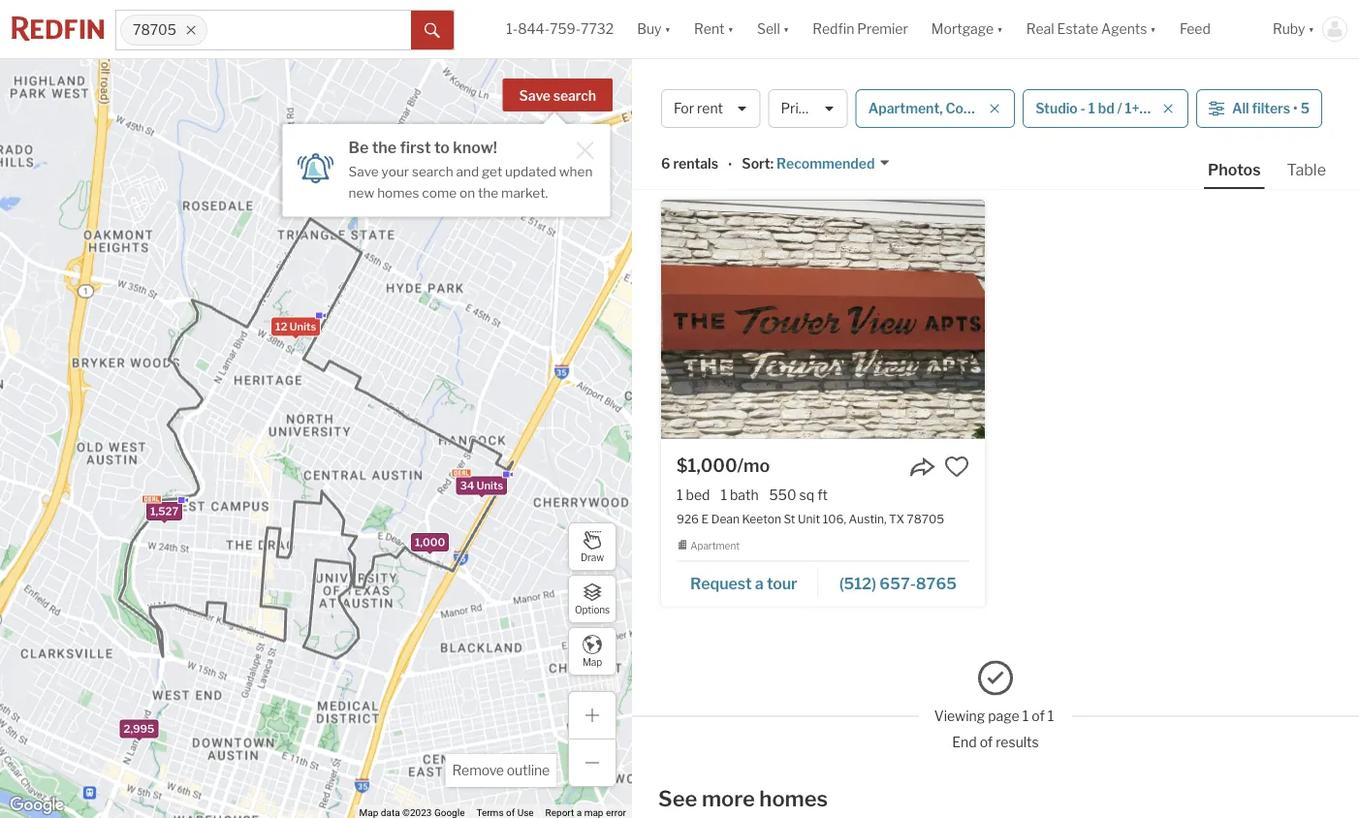 Task type: vqa. For each thing, say whether or not it's contained in the screenshot.
All filters • 5
yes



Task type: describe. For each thing, give the bounding box(es) containing it.
sell
[[757, 21, 781, 37]]

apartment, condo, townhome button
[[856, 89, 1066, 128]]

12 units
[[276, 321, 316, 333]]

-
[[1081, 100, 1086, 117]]

market.
[[502, 185, 548, 201]]

$1,527+ /mo
[[1019, 34, 1123, 55]]

sell ▾ button
[[746, 0, 801, 58]]

draw button
[[568, 523, 617, 571]]

rent ▾ button
[[683, 0, 746, 58]]

draw
[[581, 552, 604, 564]]

favorite button image
[[945, 454, 970, 480]]

rentals
[[674, 156, 719, 172]]

759-
[[550, 21, 581, 37]]

tx for axis west campus | 2505 longview st, austin, tx 78705
[[1269, 91, 1284, 105]]

recommended
[[777, 156, 875, 172]]

6 rentals •
[[662, 156, 733, 173]]

1,000
[[415, 536, 445, 549]]

remove outline
[[452, 763, 550, 779]]

axis west campus | 2505 longview st, austin, tx 78705
[[1019, 91, 1324, 105]]

save search button
[[503, 79, 613, 112]]

studio
[[1036, 100, 1078, 117]]

buy
[[637, 21, 662, 37]]

options
[[575, 605, 610, 616]]

austin, for st,
[[1228, 91, 1266, 105]]

options button
[[568, 575, 617, 624]]

844-
[[518, 21, 550, 37]]

sort
[[742, 156, 771, 172]]

viewing
[[935, 708, 986, 725]]

campus
[[1077, 91, 1121, 105]]

34
[[460, 479, 475, 492]]

8765
[[916, 574, 957, 593]]

st
[[784, 512, 796, 526]]

end of results
[[953, 735, 1040, 751]]

see more homes
[[659, 786, 828, 812]]

1 bed
[[677, 487, 710, 504]]

updated
[[505, 163, 557, 179]]

|
[[1118, 91, 1121, 105]]

:
[[771, 156, 774, 172]]

axis
[[1019, 91, 1043, 105]]

ruby
[[1273, 21, 1306, 37]]

google image
[[5, 793, 69, 819]]

a
[[755, 574, 764, 593]]

6
[[662, 156, 671, 172]]

estate
[[1058, 21, 1099, 37]]

▾ for rent ▾
[[728, 21, 734, 37]]

for rent
[[674, 100, 724, 117]]

be
[[349, 138, 369, 157]]

rent
[[697, 100, 724, 117]]

tx for 926 e dean keeton st unit 106, austin, tx 78705
[[889, 512, 905, 526]]

sell ▾ button
[[757, 0, 790, 58]]

apartment for $1,527+
[[1033, 118, 1083, 130]]

outline
[[507, 763, 550, 779]]

15 units
[[546, 156, 587, 168]]

photos button
[[1205, 159, 1284, 189]]

▾ for mortgage ▾
[[997, 21, 1004, 37]]

0 vertical spatial of
[[1032, 708, 1045, 725]]

78705 rentals
[[662, 78, 814, 104]]

1+
[[1126, 100, 1140, 117]]

studio - 1 bd / 1+ ba
[[1036, 100, 1159, 117]]

st,
[[1212, 91, 1226, 105]]

/mo for $1,000 /mo
[[738, 455, 770, 477]]

(512) 657-8765
[[840, 574, 957, 593]]

know!
[[453, 138, 497, 157]]

rent ▾ button
[[695, 0, 734, 58]]

34 units
[[460, 479, 504, 492]]

save for save search
[[519, 88, 551, 104]]

• for filters
[[1294, 100, 1299, 117]]

ba
[[1143, 100, 1159, 117]]

agents
[[1102, 21, 1148, 37]]

2505
[[1124, 91, 1154, 105]]

viewing page 1 of 1
[[935, 708, 1055, 725]]

all filters • 5
[[1233, 100, 1310, 117]]

0 horizontal spatial the
[[372, 138, 397, 157]]

be the first to know!
[[349, 138, 497, 157]]

real estate agents ▾
[[1027, 21, 1157, 37]]

to
[[434, 138, 450, 157]]

(512) for $1,527+ /mo
[[1184, 153, 1221, 172]]

657-
[[880, 574, 916, 593]]

1-844-759-7732 link
[[507, 21, 614, 37]]

and
[[456, 163, 479, 179]]

▾ for sell ▾
[[783, 21, 790, 37]]

save search
[[519, 88, 597, 104]]

15
[[546, 156, 558, 168]]

unit
[[798, 512, 821, 526]]

results
[[996, 735, 1040, 751]]

austin, for 106,
[[849, 512, 887, 526]]

all
[[1233, 100, 1250, 117]]

table
[[1288, 160, 1327, 179]]

search inside button
[[554, 88, 597, 104]]



Task type: locate. For each thing, give the bounding box(es) containing it.
austin, right st,
[[1228, 91, 1266, 105]]

0 horizontal spatial •
[[728, 157, 733, 173]]

buy ▾ button
[[637, 0, 671, 58]]

0 horizontal spatial save
[[349, 163, 379, 179]]

$1,000 /mo
[[677, 455, 770, 477]]

photos
[[1209, 160, 1261, 179]]

0 vertical spatial homes
[[377, 185, 419, 201]]

1 vertical spatial search
[[412, 163, 454, 179]]

remove
[[452, 763, 504, 779]]

ft
[[818, 487, 828, 504]]

tx right 106,
[[889, 512, 905, 526]]

1 vertical spatial •
[[728, 157, 733, 173]]

the right on
[[478, 185, 499, 201]]

$1,000
[[677, 455, 738, 477]]

homes inside save your search and get updated when new homes come on the market.
[[377, 185, 419, 201]]

0 vertical spatial austin,
[[1228, 91, 1266, 105]]

remove apartment, condo, townhome image
[[990, 103, 1001, 114]]

0 vertical spatial tx
[[1269, 91, 1284, 105]]

recommended button
[[774, 155, 891, 173]]

real
[[1027, 21, 1055, 37]]

▾ right mortgage
[[997, 21, 1004, 37]]

1 vertical spatial apartment
[[691, 540, 740, 552]]

townhome
[[994, 100, 1066, 117]]

save inside save your search and get updated when new homes come on the market.
[[349, 163, 379, 179]]

more
[[702, 786, 755, 812]]

units for 34 units
[[477, 479, 504, 492]]

• inside button
[[1294, 100, 1299, 117]]

1 horizontal spatial units
[[477, 479, 504, 492]]

remove 78705 image
[[185, 24, 197, 36]]

1 vertical spatial save
[[349, 163, 379, 179]]

3 ▾ from the left
[[783, 21, 790, 37]]

mortgage ▾ button
[[932, 0, 1004, 58]]

favorite button image
[[1287, 33, 1312, 58]]

the inside save your search and get updated when new homes come on the market.
[[478, 185, 499, 201]]

1-844-759-7732
[[507, 21, 614, 37]]

0 horizontal spatial units
[[290, 321, 316, 333]]

0 horizontal spatial (512)
[[840, 574, 877, 593]]

1 vertical spatial units
[[290, 321, 316, 333]]

(512) for $1,000 /mo
[[840, 574, 877, 593]]

None search field
[[207, 11, 411, 49]]

sq
[[800, 487, 815, 504]]

map button
[[568, 628, 617, 676]]

redfin premier
[[813, 21, 909, 37]]

apartment down "studio"
[[1033, 118, 1083, 130]]

0 vertical spatial the
[[372, 138, 397, 157]]

▾ right agents
[[1151, 21, 1157, 37]]

1 vertical spatial of
[[980, 735, 993, 751]]

tx left 5
[[1269, 91, 1284, 105]]

first
[[400, 138, 431, 157]]

1 vertical spatial the
[[478, 185, 499, 201]]

0 horizontal spatial apartment
[[691, 540, 740, 552]]

1 horizontal spatial tx
[[1269, 91, 1284, 105]]

0 vertical spatial units
[[560, 156, 587, 168]]

when
[[559, 163, 593, 179]]

0 vertical spatial •
[[1294, 100, 1299, 117]]

926
[[677, 512, 699, 526]]

austin, right 106,
[[849, 512, 887, 526]]

• left sort
[[728, 157, 733, 173]]

your
[[382, 163, 409, 179]]

rent ▾
[[695, 21, 734, 37]]

west
[[1045, 91, 1074, 105]]

page
[[989, 708, 1020, 725]]

▾ for buy ▾
[[665, 21, 671, 37]]

550 sq ft
[[770, 487, 828, 504]]

price button
[[769, 89, 848, 128]]

12
[[276, 321, 287, 333]]

filters
[[1253, 100, 1291, 117]]

units right 34 on the left of the page
[[477, 479, 504, 492]]

favorite button checkbox
[[1287, 33, 1312, 58]]

0 vertical spatial save
[[519, 88, 551, 104]]

▾ right ruby
[[1309, 21, 1315, 37]]

on
[[460, 185, 475, 201]]

0 horizontal spatial austin,
[[849, 512, 887, 526]]

1
[[1089, 100, 1096, 117], [677, 487, 683, 504], [721, 487, 727, 504], [1023, 708, 1029, 725], [1048, 708, 1055, 725]]

bed
[[686, 487, 710, 504]]

the right be on the top left of the page
[[372, 138, 397, 157]]

0 horizontal spatial /mo
[[738, 455, 770, 477]]

map
[[583, 657, 602, 669]]

• left 5
[[1294, 100, 1299, 117]]

0 horizontal spatial search
[[412, 163, 454, 179]]

longview
[[1156, 91, 1209, 105]]

tour
[[767, 574, 798, 593]]

2 horizontal spatial units
[[560, 156, 587, 168]]

sort :
[[742, 156, 774, 172]]

save down 844-
[[519, 88, 551, 104]]

▾ right rent
[[728, 21, 734, 37]]

submit search image
[[425, 23, 440, 39]]

homes down "your"
[[377, 185, 419, 201]]

request a tour
[[691, 574, 798, 593]]

studio - 1 bd / 1+ ba button
[[1023, 89, 1189, 128]]

homes
[[377, 185, 419, 201], [760, 786, 828, 812]]

all filters • 5 button
[[1197, 89, 1323, 128]]

condo,
[[946, 100, 991, 117]]

(512) left the 384-
[[1184, 153, 1221, 172]]

2,995
[[124, 723, 155, 736]]

real estate agents ▾ button
[[1015, 0, 1169, 58]]

5 ▾ from the left
[[1151, 21, 1157, 37]]

see
[[659, 786, 698, 812]]

1 vertical spatial (512)
[[840, 574, 877, 593]]

table button
[[1284, 159, 1331, 187]]

units right 15
[[560, 156, 587, 168]]

search up 15 units
[[554, 88, 597, 104]]

of right end
[[980, 735, 993, 751]]

▾ for ruby ▾
[[1309, 21, 1315, 37]]

1,527
[[150, 505, 179, 518]]

0 horizontal spatial of
[[980, 735, 993, 751]]

favorite button checkbox
[[945, 454, 970, 480]]

save inside button
[[519, 88, 551, 104]]

remove studio - 1 bd / 1+ ba image
[[1163, 103, 1175, 114]]

photo of 926 e dean keeton st unit 106, austin, tx 78705 image
[[662, 200, 985, 439]]

2 vertical spatial units
[[477, 479, 504, 492]]

1 vertical spatial /mo
[[738, 455, 770, 477]]

mortgage ▾ button
[[920, 0, 1015, 58]]

1 vertical spatial homes
[[760, 786, 828, 812]]

rent
[[695, 21, 725, 37]]

units for 12 units
[[290, 321, 316, 333]]

buy ▾ button
[[626, 0, 683, 58]]

apartment for $1,000
[[691, 540, 740, 552]]

of up results
[[1032, 708, 1045, 725]]

$1,527+
[[1019, 34, 1087, 55]]

1 horizontal spatial the
[[478, 185, 499, 201]]

premier
[[858, 21, 909, 37]]

1 horizontal spatial /mo
[[1090, 34, 1123, 55]]

remove outline button
[[446, 755, 557, 788]]

(512) 384-1733 link
[[1163, 144, 1312, 177]]

rentals
[[736, 78, 814, 104]]

▾ right sell
[[783, 21, 790, 37]]

0 vertical spatial search
[[554, 88, 597, 104]]

search up come
[[412, 163, 454, 179]]

e
[[702, 512, 709, 526]]

bd
[[1099, 100, 1115, 117]]

0 vertical spatial (512)
[[1184, 153, 1221, 172]]

apartment down e
[[691, 540, 740, 552]]

save up new
[[349, 163, 379, 179]]

1 vertical spatial austin,
[[849, 512, 887, 526]]

save for save your search and get updated when new homes come on the market.
[[349, 163, 379, 179]]

1733
[[1261, 153, 1299, 172]]

1 inside button
[[1089, 100, 1096, 117]]

0 horizontal spatial homes
[[377, 185, 419, 201]]

1 horizontal spatial search
[[554, 88, 597, 104]]

▾ right buy
[[665, 21, 671, 37]]

0 vertical spatial apartment
[[1033, 118, 1083, 130]]

austin,
[[1228, 91, 1266, 105], [849, 512, 887, 526]]

request a tour button
[[677, 568, 819, 597]]

for
[[674, 100, 695, 117]]

/
[[1118, 100, 1123, 117]]

2 ▾ from the left
[[728, 21, 734, 37]]

be the first to know! dialog
[[283, 113, 611, 217]]

0 horizontal spatial tx
[[889, 512, 905, 526]]

dean
[[712, 512, 740, 526]]

4 ▾ from the left
[[997, 21, 1004, 37]]

1 horizontal spatial austin,
[[1228, 91, 1266, 105]]

for rent button
[[662, 89, 761, 128]]

▾
[[665, 21, 671, 37], [728, 21, 734, 37], [783, 21, 790, 37], [997, 21, 1004, 37], [1151, 21, 1157, 37], [1309, 21, 1315, 37]]

• inside the 6 rentals •
[[728, 157, 733, 173]]

search inside save your search and get updated when new homes come on the market.
[[412, 163, 454, 179]]

926 e dean keeton st unit 106, austin, tx 78705
[[677, 512, 945, 526]]

1 horizontal spatial of
[[1032, 708, 1045, 725]]

1 horizontal spatial save
[[519, 88, 551, 104]]

units for 15 units
[[560, 156, 587, 168]]

(512) left 657- on the bottom right of the page
[[840, 574, 877, 593]]

1 horizontal spatial homes
[[760, 786, 828, 812]]

1 horizontal spatial apartment
[[1033, 118, 1083, 130]]

1 horizontal spatial (512)
[[1184, 153, 1221, 172]]

units right 12
[[290, 321, 316, 333]]

map region
[[0, 0, 843, 819]]

new
[[349, 185, 375, 201]]

feed button
[[1169, 0, 1262, 58]]

0 vertical spatial /mo
[[1090, 34, 1123, 55]]

1 horizontal spatial •
[[1294, 100, 1299, 117]]

550
[[770, 487, 797, 504]]

mortgage ▾
[[932, 21, 1004, 37]]

• for rentals
[[728, 157, 733, 173]]

ruby ▾
[[1273, 21, 1315, 37]]

homes right more
[[760, 786, 828, 812]]

6 ▾ from the left
[[1309, 21, 1315, 37]]

apartment,
[[869, 100, 943, 117]]

1 ▾ from the left
[[665, 21, 671, 37]]

/mo for $1,527+ /mo
[[1090, 34, 1123, 55]]

1-
[[507, 21, 518, 37]]

1 vertical spatial tx
[[889, 512, 905, 526]]



